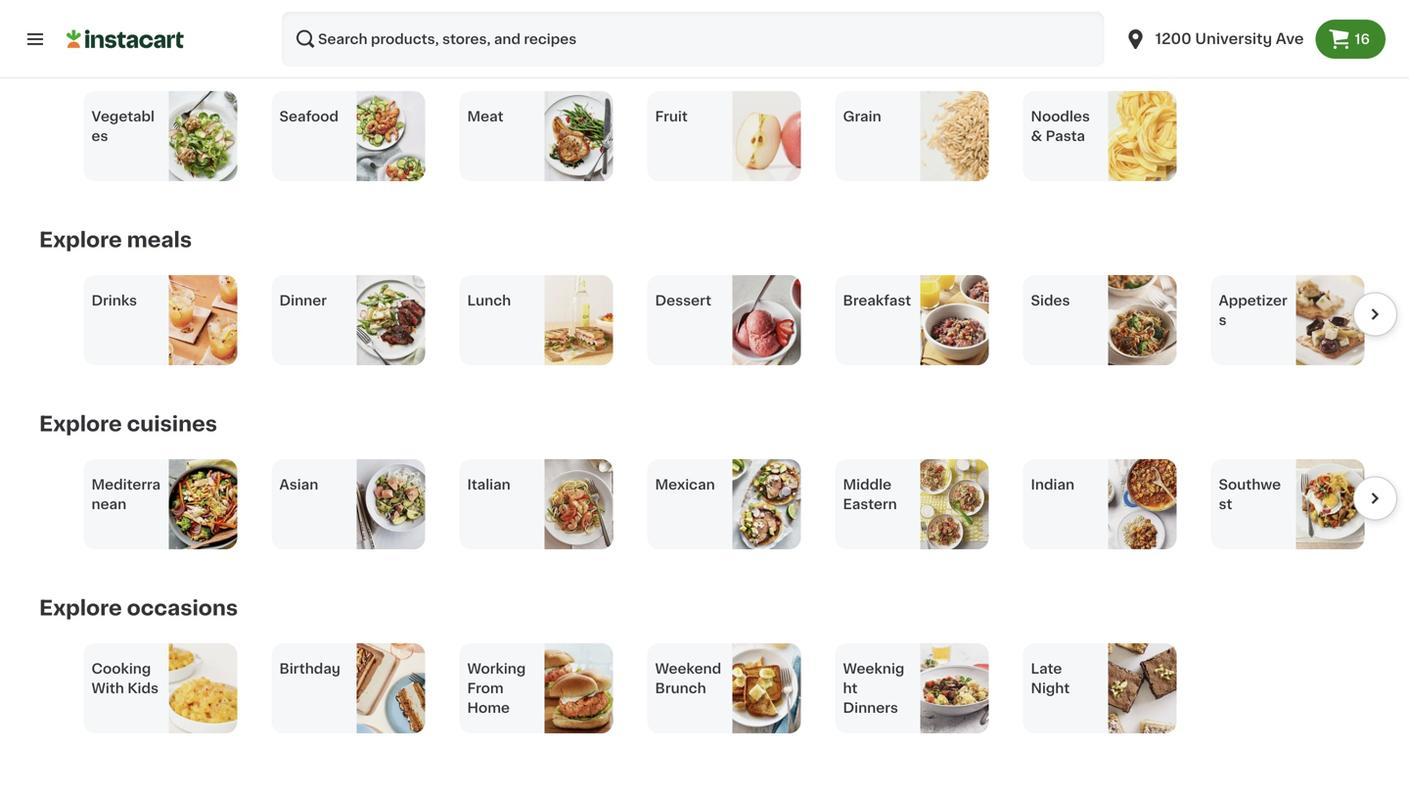 Task type: locate. For each thing, give the bounding box(es) containing it.
middle eastern
[[844, 478, 898, 511]]

cooking with kids
[[92, 662, 159, 695]]

breakfast link
[[836, 275, 989, 365]]

16
[[1356, 32, 1371, 46]]

s
[[1220, 313, 1227, 327]]

main
[[127, 46, 180, 66]]

2 explore from the top
[[39, 230, 122, 250]]

item carousel region
[[39, 275, 1398, 365], [39, 459, 1398, 549]]

1200
[[1156, 32, 1192, 46]]

home
[[468, 701, 510, 715]]

fruit
[[656, 110, 688, 123]]

item carousel region containing mediterra nean
[[39, 459, 1398, 549]]

1 explore from the top
[[39, 46, 122, 66]]

weeknig ht dinners
[[844, 662, 905, 715]]

asian link
[[272, 459, 425, 549]]

explore left main
[[39, 46, 122, 66]]

vegetabl es
[[92, 110, 155, 143]]

2 item carousel region from the top
[[39, 459, 1398, 549]]

explore up mediterra
[[39, 414, 122, 434]]

with
[[92, 682, 124, 695]]

1 1200 university ave button from the left
[[1113, 12, 1316, 67]]

fruit link
[[648, 91, 801, 181]]

birthday
[[280, 662, 341, 676]]

mexican
[[656, 478, 715, 492]]

item carousel region containing drinks
[[39, 275, 1398, 365]]

indian link
[[1024, 459, 1177, 549]]

weeknig
[[844, 662, 905, 676]]

cuisines
[[127, 414, 217, 434]]

1200 university ave button
[[1113, 12, 1316, 67], [1125, 12, 1305, 67]]

appetizer s
[[1220, 294, 1288, 327]]

explore for explore meals
[[39, 230, 122, 250]]

4 explore from the top
[[39, 598, 122, 618]]

italian
[[468, 478, 511, 492]]

explore main ingredients
[[39, 46, 310, 66]]

3 explore from the top
[[39, 414, 122, 434]]

weekend
[[656, 662, 722, 676]]

weekend brunch link
[[648, 643, 801, 733]]

lunch link
[[460, 275, 613, 365]]

sides
[[1032, 294, 1071, 307]]

mediterra nean link
[[84, 459, 237, 549]]

cooking
[[92, 662, 151, 676]]

occasions
[[127, 598, 238, 618]]

1 item carousel region from the top
[[39, 275, 1398, 365]]

explore meals
[[39, 230, 192, 250]]

mexican link
[[648, 459, 801, 549]]

from
[[468, 682, 504, 695]]

vegetabl es link
[[84, 91, 237, 181]]

grain link
[[836, 91, 989, 181]]

ht
[[844, 682, 858, 695]]

None search field
[[282, 12, 1105, 67]]

explore
[[39, 46, 122, 66], [39, 230, 122, 250], [39, 414, 122, 434], [39, 598, 122, 618]]

drinks link
[[84, 275, 237, 365]]

working from home
[[468, 662, 526, 715]]

1 vertical spatial item carousel region
[[39, 459, 1398, 549]]

working
[[468, 662, 526, 676]]

explore up drinks
[[39, 230, 122, 250]]

appetizer s link
[[1212, 275, 1365, 365]]

cooking with kids link
[[84, 643, 237, 733]]

late
[[1032, 662, 1063, 676]]

dinner link
[[272, 275, 425, 365]]

middle eastern link
[[836, 459, 989, 549]]

asian
[[280, 478, 319, 492]]

&
[[1032, 129, 1043, 143]]

vegetabl
[[92, 110, 155, 123]]

0 vertical spatial item carousel region
[[39, 275, 1398, 365]]

1200 university ave
[[1156, 32, 1305, 46]]

st
[[1220, 497, 1233, 511]]

explore up cooking
[[39, 598, 122, 618]]

dessert link
[[648, 275, 801, 365]]



Task type: describe. For each thing, give the bounding box(es) containing it.
explore for explore cuisines
[[39, 414, 122, 434]]

noodles & pasta
[[1032, 110, 1091, 143]]

weekend brunch
[[656, 662, 722, 695]]

ingredients
[[185, 46, 310, 66]]

pasta
[[1046, 129, 1086, 143]]

nean
[[92, 497, 126, 511]]

southwe st link
[[1212, 459, 1365, 549]]

es
[[92, 129, 108, 143]]

meat link
[[460, 91, 613, 181]]

seafood
[[280, 110, 339, 123]]

dinners
[[844, 701, 899, 715]]

weeknig ht dinners link
[[836, 643, 989, 733]]

noodles
[[1032, 110, 1091, 123]]

mediterra
[[92, 478, 161, 492]]

working from home link
[[460, 643, 613, 733]]

explore occasions
[[39, 598, 238, 618]]

brunch
[[656, 682, 707, 695]]

birthday link
[[272, 643, 425, 733]]

university
[[1196, 32, 1273, 46]]

southwe
[[1220, 478, 1282, 492]]

late night
[[1032, 662, 1070, 695]]

explore for explore main ingredients
[[39, 46, 122, 66]]

2 1200 university ave button from the left
[[1125, 12, 1305, 67]]

italian link
[[460, 459, 613, 549]]

explore for explore occasions
[[39, 598, 122, 618]]

instacart logo image
[[67, 27, 184, 51]]

item carousel region for explore cuisines
[[39, 459, 1398, 549]]

southwe st
[[1220, 478, 1282, 511]]

indian
[[1032, 478, 1075, 492]]

item carousel region for explore meals
[[39, 275, 1398, 365]]

ave
[[1277, 32, 1305, 46]]

Search field
[[282, 12, 1105, 67]]

breakfast
[[844, 294, 912, 307]]

lunch
[[468, 294, 511, 307]]

meals
[[127, 230, 192, 250]]

drinks
[[92, 294, 137, 307]]

noodles & pasta link
[[1024, 91, 1177, 181]]

explore cuisines
[[39, 414, 217, 434]]

night
[[1032, 682, 1070, 695]]

late night link
[[1024, 643, 1177, 733]]

16 button
[[1316, 20, 1386, 59]]

kids
[[128, 682, 159, 695]]

dessert
[[656, 294, 712, 307]]

meat
[[468, 110, 504, 123]]

mediterra nean
[[92, 478, 161, 511]]

eastern
[[844, 497, 898, 511]]

grain
[[844, 110, 882, 123]]

middle
[[844, 478, 892, 492]]

seafood link
[[272, 91, 425, 181]]

dinner
[[280, 294, 327, 307]]

appetizer
[[1220, 294, 1288, 307]]

sides link
[[1024, 275, 1177, 365]]



Task type: vqa. For each thing, say whether or not it's contained in the screenshot.
BEVERAGES link
no



